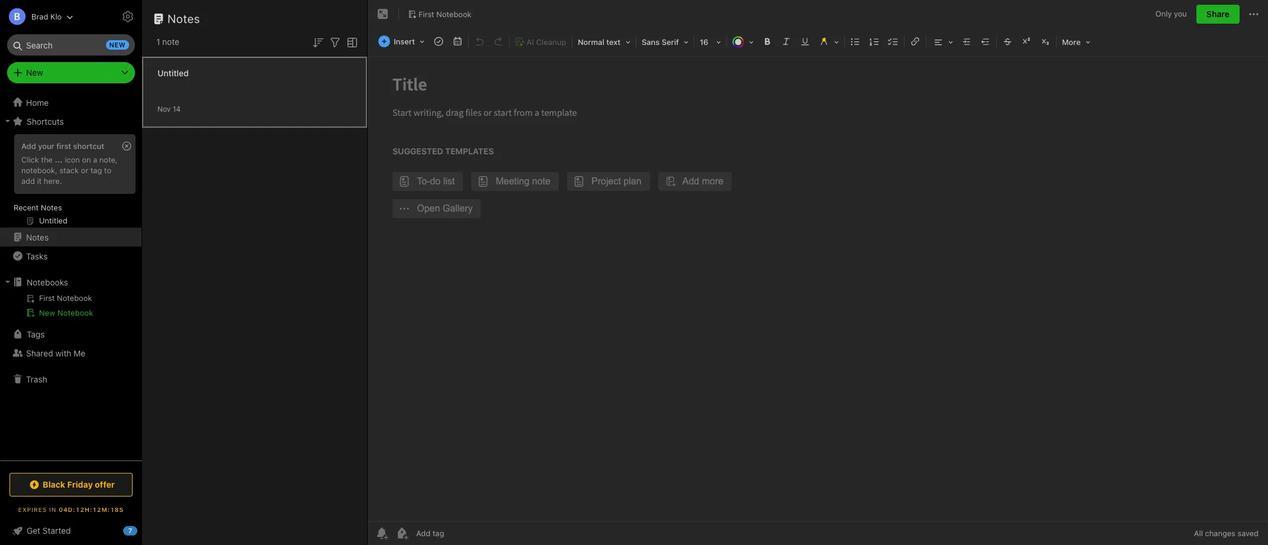 Task type: vqa. For each thing, say whether or not it's contained in the screenshot.
Me on the bottom of the page
yes



Task type: locate. For each thing, give the bounding box(es) containing it.
trash
[[26, 374, 47, 385]]

tags
[[27, 329, 45, 340]]

insert
[[394, 37, 415, 46]]

notebooks
[[27, 277, 68, 287]]

black friday offer
[[43, 480, 115, 490]]

Heading level field
[[574, 33, 635, 50]]

1 vertical spatial notes
[[41, 203, 62, 213]]

saved
[[1238, 529, 1259, 539]]

icon
[[65, 155, 80, 165]]

notebook up the tags button at bottom left
[[57, 308, 93, 318]]

more
[[1062, 37, 1081, 47]]

add
[[21, 141, 36, 151]]

notebook right first
[[436, 9, 471, 19]]

new notebook
[[39, 308, 93, 318]]

new notebook button
[[0, 306, 141, 320]]

all
[[1194, 529, 1203, 539]]

new up tags
[[39, 308, 55, 318]]

notebook
[[436, 9, 471, 19], [57, 308, 93, 318]]

started
[[43, 526, 71, 536]]

Insert field
[[375, 33, 429, 50]]

tasks
[[26, 251, 48, 261]]

0 vertical spatial notebook
[[436, 9, 471, 19]]

new inside button
[[39, 308, 55, 318]]

insert link image
[[907, 33, 924, 50]]

notes up note
[[168, 12, 200, 25]]

get started
[[27, 526, 71, 536]]

Font color field
[[728, 33, 758, 50]]

0 vertical spatial new
[[26, 67, 43, 78]]

stack
[[59, 166, 79, 175]]

tag
[[90, 166, 102, 175]]

black friday offer button
[[9, 474, 133, 497]]

add tag image
[[395, 527, 409, 541]]

changes
[[1205, 529, 1235, 539]]

on
[[82, 155, 91, 165]]

0 horizontal spatial notebook
[[57, 308, 93, 318]]

note
[[162, 37, 179, 47]]

here.
[[44, 176, 62, 186]]

notes right recent
[[41, 203, 62, 213]]

share button
[[1196, 5, 1240, 24]]

only
[[1156, 9, 1172, 19]]

shared
[[26, 348, 53, 358]]

new notebook group
[[0, 292, 141, 325]]

new
[[26, 67, 43, 78], [39, 308, 55, 318]]

Font size field
[[696, 33, 725, 50]]

brad klo
[[31, 12, 62, 21]]

first
[[56, 141, 71, 151]]

recent
[[14, 203, 39, 213]]

sans
[[642, 37, 660, 47]]

Add tag field
[[415, 529, 504, 539]]

expand notebooks image
[[3, 278, 12, 287]]

tree
[[0, 93, 142, 461]]

Font family field
[[638, 33, 693, 50]]

1 horizontal spatial notebook
[[436, 9, 471, 19]]

14
[[173, 104, 181, 113]]

notes
[[168, 12, 200, 25], [41, 203, 62, 213], [26, 232, 49, 242]]

Note Editor text field
[[368, 57, 1268, 522]]

all changes saved
[[1194, 529, 1259, 539]]

notebook inside group
[[57, 308, 93, 318]]

add
[[21, 176, 35, 186]]

italic image
[[778, 33, 794, 50]]

note,
[[99, 155, 118, 165]]

new button
[[7, 62, 135, 83]]

Search text field
[[15, 34, 127, 56]]

notebook inside note window element
[[436, 9, 471, 19]]

Add filters field
[[328, 34, 342, 50]]

share
[[1206, 9, 1230, 19]]

1 vertical spatial notebook
[[57, 308, 93, 318]]

Alignment field
[[928, 33, 957, 50]]

1
[[156, 37, 160, 47]]

shortcuts
[[27, 116, 64, 126]]

new for new notebook
[[39, 308, 55, 318]]

note window element
[[368, 0, 1268, 546]]

underline image
[[797, 33, 813, 50]]

klo
[[50, 12, 62, 21]]

first notebook button
[[404, 6, 476, 22]]

first
[[419, 9, 434, 19]]

View options field
[[342, 34, 359, 50]]

click the ...
[[21, 155, 63, 165]]

expires
[[18, 507, 47, 514]]

group
[[0, 131, 141, 233]]

you
[[1174, 9, 1187, 19]]

home link
[[0, 93, 142, 112]]

new inside 'popup button'
[[26, 67, 43, 78]]

1 vertical spatial new
[[39, 308, 55, 318]]

in
[[49, 507, 57, 514]]

2 vertical spatial notes
[[26, 232, 49, 242]]

new up home
[[26, 67, 43, 78]]

normal
[[578, 37, 604, 47]]

notes up tasks
[[26, 232, 49, 242]]

brad
[[31, 12, 48, 21]]



Task type: describe. For each thing, give the bounding box(es) containing it.
offer
[[95, 480, 115, 490]]

subscript image
[[1037, 33, 1054, 50]]

...
[[55, 155, 63, 165]]

first notebook
[[419, 9, 471, 19]]

with
[[55, 348, 71, 358]]

serif
[[662, 37, 679, 47]]

bold image
[[759, 33, 776, 50]]

Help and Learning task checklist field
[[0, 522, 142, 541]]

add filters image
[[328, 35, 342, 50]]

shared with me
[[26, 348, 85, 358]]

your
[[38, 141, 54, 151]]

untitled
[[157, 68, 189, 78]]

notebook for first notebook
[[436, 9, 471, 19]]

more actions image
[[1247, 7, 1261, 21]]

only you
[[1156, 9, 1187, 19]]

new
[[109, 41, 126, 49]]

tree containing home
[[0, 93, 142, 461]]

Account field
[[0, 5, 74, 28]]

to
[[104, 166, 111, 175]]

notebooks link
[[0, 273, 141, 292]]

indent image
[[958, 33, 975, 50]]

shortcut
[[73, 141, 104, 151]]

normal text
[[578, 37, 621, 47]]

text
[[606, 37, 621, 47]]

tags button
[[0, 325, 141, 344]]

recent notes
[[14, 203, 62, 213]]

shared with me link
[[0, 344, 141, 363]]

new for new
[[26, 67, 43, 78]]

me
[[74, 348, 85, 358]]

checklist image
[[885, 33, 902, 50]]

icon on a note, notebook, stack or tag to add it here.
[[21, 155, 118, 186]]

add your first shortcut
[[21, 141, 104, 151]]

home
[[26, 97, 49, 107]]

nov 14
[[157, 104, 181, 113]]

More actions field
[[1247, 5, 1261, 24]]

bulleted list image
[[847, 33, 864, 50]]

More field
[[1058, 33, 1094, 50]]

superscript image
[[1018, 33, 1035, 50]]

friday
[[67, 480, 93, 490]]

shortcuts button
[[0, 112, 141, 131]]

add a reminder image
[[375, 527, 389, 541]]

notebook for new notebook
[[57, 308, 93, 318]]

the
[[41, 155, 53, 165]]

0 vertical spatial notes
[[168, 12, 200, 25]]

1 note
[[156, 37, 179, 47]]

expires in 04d:12h:12m:18s
[[18, 507, 124, 514]]

sans serif
[[642, 37, 679, 47]]

Highlight field
[[815, 33, 843, 50]]

settings image
[[121, 9, 135, 24]]

notebook,
[[21, 166, 57, 175]]

Sort options field
[[311, 34, 325, 50]]

calendar event image
[[449, 33, 466, 50]]

or
[[81, 166, 88, 175]]

strikethrough image
[[999, 33, 1016, 50]]

a
[[93, 155, 97, 165]]

trash link
[[0, 370, 141, 389]]

notes link
[[0, 228, 141, 247]]

click to collapse image
[[138, 524, 147, 538]]

black
[[43, 480, 65, 490]]

04d:12h:12m:18s
[[59, 507, 124, 514]]

16
[[700, 37, 708, 47]]

numbered list image
[[866, 33, 883, 50]]

nov
[[157, 104, 171, 113]]

expand note image
[[376, 7, 390, 21]]

task image
[[430, 33, 447, 50]]

it
[[37, 176, 42, 186]]

outdent image
[[977, 33, 994, 50]]

new search field
[[15, 34, 129, 56]]

group containing add your first shortcut
[[0, 131, 141, 233]]

notes inside group
[[41, 203, 62, 213]]

get
[[27, 526, 40, 536]]

tasks button
[[0, 247, 141, 266]]

click
[[21, 155, 39, 165]]

7
[[128, 527, 132, 535]]



